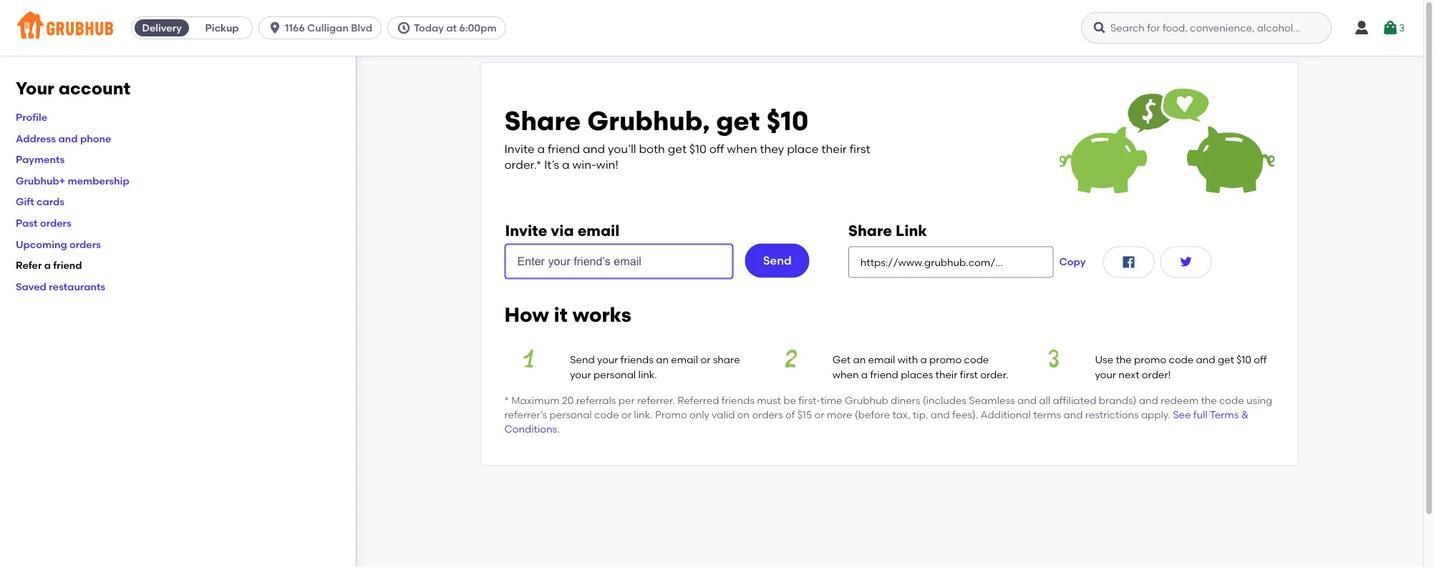 Task type: vqa. For each thing, say whether or not it's contained in the screenshot.
left your
yes



Task type: describe. For each thing, give the bounding box(es) containing it.
your account
[[16, 78, 130, 99]]

order.
[[980, 369, 1008, 381]]

delivery button
[[132, 16, 192, 39]]

share for grubhub,
[[504, 105, 581, 137]]

1 vertical spatial invite
[[505, 221, 547, 240]]

the inside use the promo code and get $10 off your next order!
[[1116, 354, 1132, 366]]

terms
[[1210, 409, 1239, 421]]

.
[[557, 424, 560, 436]]

restaurants
[[49, 281, 105, 293]]

* maximum 20 referrals per referrer. referred friends must be first-time grubhub diners (includes seamless and all affiliated brands) and redeem the code using referrer's personal code or link. promo only valid on orders of $15 or more (before tax, tip, and fees). additional terms and restrictions apply.
[[504, 395, 1272, 421]]

past orders link
[[16, 217, 71, 229]]

0 horizontal spatial or
[[621, 409, 631, 421]]

at
[[446, 22, 457, 34]]

main navigation navigation
[[0, 0, 1423, 56]]

upcoming orders
[[16, 238, 101, 250]]

step 2 image
[[767, 350, 815, 368]]

first inside share grubhub, get $10 invite a friend and you'll both get $10 off when they place their first order.* it's a win-win!
[[850, 142, 870, 156]]

refer a friend link
[[16, 259, 82, 272]]

gift cards
[[16, 196, 65, 208]]

code up terms
[[1219, 395, 1244, 407]]

use
[[1095, 354, 1113, 366]]

upcoming
[[16, 238, 67, 250]]

a right the with
[[920, 354, 927, 366]]

3 button
[[1382, 15, 1405, 41]]

referred
[[677, 395, 719, 407]]

grubhub,
[[587, 105, 710, 137]]

today at 6:00pm
[[414, 22, 497, 34]]

only
[[689, 409, 709, 421]]

first-
[[798, 395, 820, 407]]

1 horizontal spatial your
[[597, 354, 618, 366]]

personal inside send your friends an email or share your personal link.
[[594, 369, 636, 381]]

a up grubhub
[[861, 369, 868, 381]]

saved
[[16, 281, 46, 293]]

all
[[1039, 395, 1050, 407]]

cards
[[37, 196, 65, 208]]

and up apply.
[[1139, 395, 1158, 407]]

(before
[[855, 409, 890, 421]]

past orders
[[16, 217, 71, 229]]

and left all
[[1017, 395, 1037, 407]]

link. inside send your friends an email or share your personal link.
[[638, 369, 657, 381]]

the inside * maximum 20 referrals per referrer. referred friends must be first-time grubhub diners (includes seamless and all affiliated brands) and redeem the code using referrer's personal code or link. promo only valid on orders of $15 or more (before tax, tip, and fees). additional terms and restrictions apply.
[[1201, 395, 1217, 407]]

invite via email
[[505, 221, 619, 240]]

their inside share grubhub, get $10 invite a friend and you'll both get $10 off when they place their first order.* it's a win-win!
[[821, 142, 847, 156]]

delivery
[[142, 22, 182, 34]]

places
[[901, 369, 933, 381]]

friend inside get an email with a promo code when a friend places their first order.
[[870, 369, 898, 381]]

saved restaurants
[[16, 281, 105, 293]]

orders inside * maximum 20 referrals per referrer. referred friends must be first-time grubhub diners (includes seamless and all affiliated brands) and redeem the code using referrer's personal code or link. promo only valid on orders of $15 or more (before tax, tip, and fees). additional terms and restrictions apply.
[[752, 409, 783, 421]]

svg image inside 3 button
[[1382, 19, 1399, 37]]

pickup
[[205, 22, 239, 34]]

tip,
[[913, 409, 928, 421]]

address and phone
[[16, 132, 111, 144]]

to
[[1154, 457, 1165, 470]]

svg image inside today at 6:00pm button
[[397, 21, 411, 35]]

and down (includes
[[930, 409, 950, 421]]

1 vertical spatial friend
[[53, 259, 82, 272]]

brands)
[[1099, 395, 1137, 407]]

or inside send your friends an email or share your personal link.
[[701, 354, 710, 366]]

next
[[1119, 369, 1139, 381]]

seamless
[[969, 395, 1015, 407]]

share grubhub and save image
[[1059, 86, 1275, 194]]

of
[[785, 409, 795, 421]]

you'll
[[608, 142, 636, 156]]

order.*
[[504, 158, 541, 172]]

see full terms & conditions
[[504, 409, 1249, 436]]

referrer.
[[637, 395, 675, 407]]

6:00pm
[[459, 22, 497, 34]]

order!
[[1142, 369, 1171, 381]]

be
[[783, 395, 796, 407]]

svg image inside 1166 culligan blvd button
[[268, 21, 282, 35]]

*
[[504, 395, 509, 407]]

today
[[414, 22, 444, 34]]

an inside get an email with a promo code when a friend places their first order.
[[853, 354, 866, 366]]

when inside share grubhub, get $10 invite a friend and you'll both get $10 off when they place their first order.* it's a win-win!
[[727, 142, 757, 156]]

restrictions
[[1085, 409, 1139, 421]]

email inside send your friends an email or share your personal link.
[[671, 354, 698, 366]]

place
[[787, 142, 819, 156]]

step 3 image
[[1029, 350, 1078, 368]]

invite inside share grubhub, get $10 invite a friend and you'll both get $10 off when they place their first order.* it's a win-win!
[[504, 142, 535, 156]]

works
[[573, 303, 631, 327]]

payments link
[[16, 154, 65, 166]]

membership
[[68, 175, 129, 187]]

maximum
[[511, 395, 560, 407]]

diners
[[891, 395, 920, 407]]

$15
[[797, 409, 812, 421]]

and inside use the promo code and get $10 off your next order!
[[1196, 354, 1215, 366]]

profile
[[16, 111, 47, 123]]

how it works
[[504, 303, 631, 327]]

apply.
[[1141, 409, 1170, 421]]

full
[[1193, 409, 1207, 421]]

grubhub
[[845, 395, 888, 407]]

get an email with a promo code when a friend places their first order.
[[833, 354, 1008, 381]]

a up it's at the left of page
[[537, 142, 545, 156]]

get
[[833, 354, 851, 366]]

a right it's at the left of page
[[562, 158, 570, 172]]

culligan
[[307, 22, 349, 34]]

personal inside * maximum 20 referrals per referrer. referred friends must be first-time grubhub diners (includes seamless and all affiliated brands) and redeem the code using referrer's personal code or link. promo only valid on orders of $15 or more (before tax, tip, and fees). additional terms and restrictions apply.
[[549, 409, 592, 421]]

1 horizontal spatial svg image
[[1120, 254, 1137, 271]]

gift cards link
[[16, 196, 65, 208]]

and down affiliated
[[1063, 409, 1083, 421]]

link. inside * maximum 20 referrals per referrer. referred friends must be first-time grubhub diners (includes seamless and all affiliated brands) and redeem the code using referrer's personal code or link. promo only valid on orders of $15 or more (before tax, tip, and fees). additional terms and restrictions apply.
[[634, 409, 653, 421]]

send for send your friends an email or share your personal link.
[[570, 354, 595, 366]]

payments
[[16, 154, 65, 166]]

refer
[[16, 259, 42, 272]]



Task type: locate. For each thing, give the bounding box(es) containing it.
Enter your friend's email email field
[[505, 244, 733, 279]]

additional
[[981, 409, 1031, 421]]

promo inside get an email with a promo code when a friend places their first order.
[[929, 354, 962, 366]]

1 vertical spatial share
[[848, 221, 892, 240]]

promo up places at the right of the page
[[929, 354, 962, 366]]

account
[[58, 78, 130, 99]]

and up redeem
[[1196, 354, 1215, 366]]

0 horizontal spatial off
[[709, 142, 724, 156]]

1 vertical spatial link.
[[634, 409, 653, 421]]

send
[[763, 254, 792, 268], [570, 354, 595, 366]]

0 horizontal spatial first
[[850, 142, 870, 156]]

invite left via
[[505, 221, 547, 240]]

1 vertical spatial their
[[935, 369, 958, 381]]

0 horizontal spatial svg image
[[397, 21, 411, 35]]

1 vertical spatial first
[[960, 369, 978, 381]]

email right via
[[578, 221, 619, 240]]

2 vertical spatial orders
[[752, 409, 783, 421]]

svg image
[[1353, 19, 1370, 37], [1382, 19, 1399, 37], [268, 21, 282, 35], [1093, 21, 1107, 35], [1177, 254, 1194, 271]]

1 horizontal spatial first
[[960, 369, 978, 381]]

0 horizontal spatial share
[[504, 105, 581, 137]]

0 horizontal spatial $10
[[689, 142, 706, 156]]

$10 inside use the promo code and get $10 off your next order!
[[1236, 354, 1251, 366]]

0 vertical spatial when
[[727, 142, 757, 156]]

must
[[757, 395, 781, 407]]

1 horizontal spatial friends
[[722, 395, 754, 407]]

1 horizontal spatial share
[[848, 221, 892, 240]]

None text field
[[848, 246, 1054, 278]]

your
[[16, 78, 54, 99]]

0 vertical spatial svg image
[[397, 21, 411, 35]]

2 vertical spatial get
[[1218, 354, 1234, 366]]

1 vertical spatial send
[[570, 354, 595, 366]]

code down the referrals
[[594, 409, 619, 421]]

and up win-
[[583, 142, 605, 156]]

your up the 20
[[570, 369, 591, 381]]

link
[[896, 221, 927, 240]]

or right $15
[[814, 409, 824, 421]]

when down get
[[833, 369, 859, 381]]

an up "referrer."
[[656, 354, 669, 366]]

0 vertical spatial $10
[[766, 105, 809, 137]]

blvd
[[351, 22, 372, 34]]

off
[[709, 142, 724, 156], [1254, 354, 1267, 366]]

1 horizontal spatial promo
[[1134, 354, 1166, 366]]

get right 'both'
[[668, 142, 687, 156]]

off left they
[[709, 142, 724, 156]]

with
[[898, 354, 918, 366]]

1166 culligan blvd
[[285, 22, 372, 34]]

use the promo code and get $10 off your next order!
[[1095, 354, 1267, 381]]

phone
[[80, 132, 111, 144]]

$10 up using
[[1236, 354, 1251, 366]]

1 horizontal spatial when
[[833, 369, 859, 381]]

on
[[737, 409, 750, 421]]

2 promo from the left
[[1134, 354, 1166, 366]]

when left they
[[727, 142, 757, 156]]

grubhub+
[[16, 175, 65, 187]]

personal up per
[[594, 369, 636, 381]]

1 horizontal spatial email
[[671, 354, 698, 366]]

proceed to checkout
[[1111, 457, 1215, 470]]

an inside send your friends an email or share your personal link.
[[656, 354, 669, 366]]

orders for upcoming orders
[[69, 238, 101, 250]]

they
[[760, 142, 784, 156]]

how
[[504, 303, 549, 327]]

their right place
[[821, 142, 847, 156]]

invite up order.*
[[504, 142, 535, 156]]

1 vertical spatial off
[[1254, 354, 1267, 366]]

first left order.
[[960, 369, 978, 381]]

1166
[[285, 22, 305, 34]]

0 horizontal spatial personal
[[549, 409, 592, 421]]

using
[[1246, 395, 1272, 407]]

proceed to checkout button
[[1067, 451, 1259, 476]]

step 1 image
[[504, 350, 553, 368]]

0 horizontal spatial email
[[578, 221, 619, 240]]

share up it's at the left of page
[[504, 105, 581, 137]]

share
[[713, 354, 740, 366]]

share left 'link'
[[848, 221, 892, 240]]

friend
[[548, 142, 580, 156], [53, 259, 82, 272], [870, 369, 898, 381]]

a right the 'refer'
[[44, 259, 51, 272]]

send your friends an email or share your personal link.
[[570, 354, 740, 381]]

0 vertical spatial get
[[716, 105, 760, 137]]

personal down the 20
[[549, 409, 592, 421]]

see full terms & conditions link
[[504, 409, 1249, 436]]

via
[[551, 221, 574, 240]]

both
[[639, 142, 665, 156]]

checkout
[[1167, 457, 1215, 470]]

past
[[16, 217, 38, 229]]

email left the with
[[868, 354, 895, 366]]

email for invite via email
[[578, 221, 619, 240]]

per
[[618, 395, 635, 407]]

1 vertical spatial $10
[[689, 142, 706, 156]]

3
[[1399, 22, 1405, 34]]

svg image right copy button
[[1120, 254, 1137, 271]]

the up next
[[1116, 354, 1132, 366]]

1 vertical spatial the
[[1201, 395, 1217, 407]]

1 horizontal spatial off
[[1254, 354, 1267, 366]]

their inside get an email with a promo code when a friend places their first order.
[[935, 369, 958, 381]]

email
[[578, 221, 619, 240], [671, 354, 698, 366], [868, 354, 895, 366]]

promo
[[929, 354, 962, 366], [1134, 354, 1166, 366]]

0 vertical spatial friend
[[548, 142, 580, 156]]

a
[[537, 142, 545, 156], [562, 158, 570, 172], [44, 259, 51, 272], [920, 354, 927, 366], [861, 369, 868, 381]]

get up they
[[716, 105, 760, 137]]

orders up upcoming orders link
[[40, 217, 71, 229]]

get inside use the promo code and get $10 off your next order!
[[1218, 354, 1234, 366]]

friend up saved restaurants
[[53, 259, 82, 272]]

or down per
[[621, 409, 631, 421]]

1 vertical spatial when
[[833, 369, 859, 381]]

1 horizontal spatial personal
[[594, 369, 636, 381]]

(includes
[[923, 395, 966, 407]]

referrals
[[576, 395, 616, 407]]

address and phone link
[[16, 132, 111, 144]]

2 horizontal spatial $10
[[1236, 354, 1251, 366]]

orders up the refer a friend
[[69, 238, 101, 250]]

&
[[1241, 409, 1249, 421]]

profile link
[[16, 111, 47, 123]]

orders for past orders
[[40, 217, 71, 229]]

svg image
[[397, 21, 411, 35], [1120, 254, 1137, 271]]

the up "full"
[[1201, 395, 1217, 407]]

when inside get an email with a promo code when a friend places their first order.
[[833, 369, 859, 381]]

0 horizontal spatial an
[[656, 354, 669, 366]]

link.
[[638, 369, 657, 381], [634, 409, 653, 421]]

0 horizontal spatial your
[[570, 369, 591, 381]]

0 vertical spatial the
[[1116, 354, 1132, 366]]

off up using
[[1254, 354, 1267, 366]]

email left the "share"
[[671, 354, 698, 366]]

terms
[[1033, 409, 1061, 421]]

2 horizontal spatial your
[[1095, 369, 1116, 381]]

Search for food, convenience, alcohol... search field
[[1081, 12, 1332, 44]]

friends inside * maximum 20 referrals per referrer. referred friends must be first-time grubhub diners (includes seamless and all affiliated brands) and redeem the code using referrer's personal code or link. promo only valid on orders of $15 or more (before tax, tip, and fees). additional terms and restrictions apply.
[[722, 395, 754, 407]]

share grubhub, get $10 invite a friend and you'll both get $10 off when they place their first order.* it's a win-win!
[[504, 105, 870, 172]]

link. down "referrer."
[[634, 409, 653, 421]]

20
[[562, 395, 574, 407]]

it
[[554, 303, 568, 327]]

1 vertical spatial orders
[[69, 238, 101, 250]]

0 vertical spatial share
[[504, 105, 581, 137]]

0 vertical spatial personal
[[594, 369, 636, 381]]

2 horizontal spatial or
[[814, 409, 824, 421]]

code up the order!
[[1169, 354, 1194, 366]]

1 vertical spatial get
[[668, 142, 687, 156]]

0 horizontal spatial friends
[[621, 354, 654, 366]]

promo up the order!
[[1134, 354, 1166, 366]]

promo
[[655, 409, 687, 421]]

get up terms
[[1218, 354, 1234, 366]]

0 horizontal spatial friend
[[53, 259, 82, 272]]

orders down must
[[752, 409, 783, 421]]

1 vertical spatial friends
[[722, 395, 754, 407]]

friends inside send your friends an email or share your personal link.
[[621, 354, 654, 366]]

send for send
[[763, 254, 792, 268]]

1 horizontal spatial get
[[716, 105, 760, 137]]

2 vertical spatial friend
[[870, 369, 898, 381]]

friends up on
[[722, 395, 754, 407]]

your
[[597, 354, 618, 366], [570, 369, 591, 381], [1095, 369, 1116, 381]]

valid
[[712, 409, 735, 421]]

0 vertical spatial their
[[821, 142, 847, 156]]

0 horizontal spatial when
[[727, 142, 757, 156]]

email for get an email with a promo code when a friend places their first order.
[[868, 354, 895, 366]]

your up the referrals
[[597, 354, 618, 366]]

friend inside share grubhub, get $10 invite a friend and you'll both get $10 off when they place their first order.* it's a win-win!
[[548, 142, 580, 156]]

1166 culligan blvd button
[[259, 16, 387, 39]]

address
[[16, 132, 56, 144]]

copy
[[1059, 256, 1086, 268]]

0 vertical spatial orders
[[40, 217, 71, 229]]

1 horizontal spatial send
[[763, 254, 792, 268]]

$10 right 'both'
[[689, 142, 706, 156]]

0 vertical spatial send
[[763, 254, 792, 268]]

code up order.
[[964, 354, 989, 366]]

conditions
[[504, 424, 557, 436]]

redeem
[[1161, 395, 1199, 407]]

1 vertical spatial personal
[[549, 409, 592, 421]]

and left phone
[[58, 132, 78, 144]]

copy button
[[1054, 246, 1091, 278]]

friend down the with
[[870, 369, 898, 381]]

0 vertical spatial invite
[[504, 142, 535, 156]]

$10
[[766, 105, 809, 137], [689, 142, 706, 156], [1236, 354, 1251, 366]]

and
[[58, 132, 78, 144], [583, 142, 605, 156], [1196, 354, 1215, 366], [1017, 395, 1037, 407], [1139, 395, 1158, 407], [930, 409, 950, 421], [1063, 409, 1083, 421]]

friends up per
[[621, 354, 654, 366]]

first right place
[[850, 142, 870, 156]]

0 horizontal spatial the
[[1116, 354, 1132, 366]]

2 vertical spatial $10
[[1236, 354, 1251, 366]]

off inside use the promo code and get $10 off your next order!
[[1254, 354, 1267, 366]]

2 horizontal spatial friend
[[870, 369, 898, 381]]

share link
[[848, 221, 927, 240]]

your down use
[[1095, 369, 1116, 381]]

0 horizontal spatial their
[[821, 142, 847, 156]]

saved restaurants link
[[16, 281, 105, 293]]

1 horizontal spatial $10
[[766, 105, 809, 137]]

the
[[1116, 354, 1132, 366], [1201, 395, 1217, 407]]

0 horizontal spatial promo
[[929, 354, 962, 366]]

or
[[701, 354, 710, 366], [621, 409, 631, 421], [814, 409, 824, 421]]

upcoming orders link
[[16, 238, 101, 250]]

0 horizontal spatial get
[[668, 142, 687, 156]]

grubhub+ membership link
[[16, 175, 129, 187]]

send inside button
[[763, 254, 792, 268]]

invite
[[504, 142, 535, 156], [505, 221, 547, 240]]

and inside share grubhub, get $10 invite a friend and you'll both get $10 off when they place their first order.* it's a win-win!
[[583, 142, 605, 156]]

2 an from the left
[[853, 354, 866, 366]]

0 vertical spatial link.
[[638, 369, 657, 381]]

or left the "share"
[[701, 354, 710, 366]]

2 horizontal spatial get
[[1218, 354, 1234, 366]]

code
[[964, 354, 989, 366], [1169, 354, 1194, 366], [1219, 395, 1244, 407], [594, 409, 619, 421]]

get
[[716, 105, 760, 137], [668, 142, 687, 156], [1218, 354, 1234, 366]]

orders
[[40, 217, 71, 229], [69, 238, 101, 250], [752, 409, 783, 421]]

link. up "referrer."
[[638, 369, 657, 381]]

0 vertical spatial friends
[[621, 354, 654, 366]]

1 horizontal spatial friend
[[548, 142, 580, 156]]

code inside get an email with a promo code when a friend places their first order.
[[964, 354, 989, 366]]

your inside use the promo code and get $10 off your next order!
[[1095, 369, 1116, 381]]

0 horizontal spatial send
[[570, 354, 595, 366]]

send inside send your friends an email or share your personal link.
[[570, 354, 595, 366]]

off inside share grubhub, get $10 invite a friend and you'll both get $10 off when they place their first order.* it's a win-win!
[[709, 142, 724, 156]]

1 horizontal spatial an
[[853, 354, 866, 366]]

an
[[656, 354, 669, 366], [853, 354, 866, 366]]

1 vertical spatial svg image
[[1120, 254, 1137, 271]]

see
[[1173, 409, 1191, 421]]

share for link
[[848, 221, 892, 240]]

2 horizontal spatial email
[[868, 354, 895, 366]]

today at 6:00pm button
[[387, 16, 512, 39]]

promo inside use the promo code and get $10 off your next order!
[[1134, 354, 1166, 366]]

svg image left today
[[397, 21, 411, 35]]

friend up it's at the left of page
[[548, 142, 580, 156]]

gift
[[16, 196, 34, 208]]

$10 up place
[[766, 105, 809, 137]]

share inside share grubhub, get $10 invite a friend and you'll both get $10 off when they place their first order.* it's a win-win!
[[504, 105, 581, 137]]

send button
[[745, 244, 809, 278]]

pickup button
[[192, 16, 252, 39]]

an right get
[[853, 354, 866, 366]]

refer a friend
[[16, 259, 82, 272]]

1 an from the left
[[656, 354, 669, 366]]

first inside get an email with a promo code when a friend places their first order.
[[960, 369, 978, 381]]

1 horizontal spatial the
[[1201, 395, 1217, 407]]

0 vertical spatial off
[[709, 142, 724, 156]]

1 promo from the left
[[929, 354, 962, 366]]

fees).
[[952, 409, 978, 421]]

1 horizontal spatial or
[[701, 354, 710, 366]]

code inside use the promo code and get $10 off your next order!
[[1169, 354, 1194, 366]]

1 horizontal spatial their
[[935, 369, 958, 381]]

email inside get an email with a promo code when a friend places their first order.
[[868, 354, 895, 366]]

their up (includes
[[935, 369, 958, 381]]

0 vertical spatial first
[[850, 142, 870, 156]]



